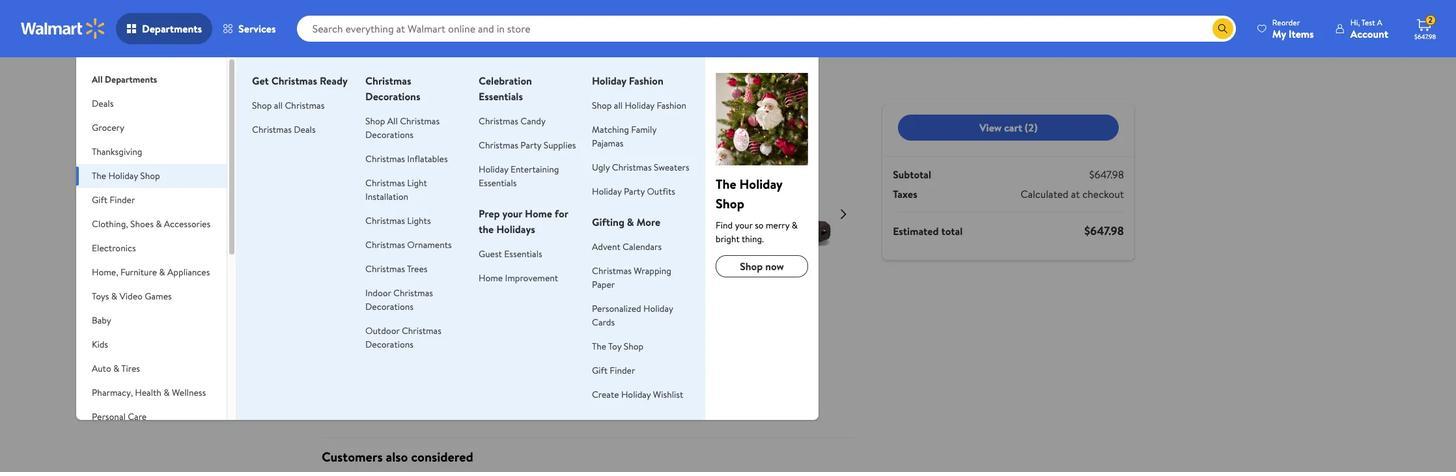 Task type: describe. For each thing, give the bounding box(es) containing it.
product group containing from $19.99
[[597, 139, 711, 432]]

(2)
[[1025, 120, 1038, 135]]

search icon image
[[1218, 23, 1228, 34]]

cart!
[[754, 75, 778, 91]]

christmas party supplies link
[[479, 139, 576, 152]]

account
[[1351, 26, 1389, 41]]

shop inside dropdown button
[[140, 169, 160, 182]]

christmas up indoor on the bottom left of the page
[[365, 263, 405, 276]]

0 vertical spatial fashion
[[629, 74, 664, 88]]

best seller
[[602, 146, 637, 157]]

& inside from $19.99 crocs toddler & kids baya clog
[[662, 333, 669, 347]]

shop inside shop all christmas decorations
[[365, 115, 385, 128]]

prep
[[479, 206, 500, 221]]

personalized holiday cards
[[592, 302, 673, 329]]

home inside prep your home for the holidays
[[525, 206, 552, 221]]

christmas inside christmas light installation
[[365, 177, 405, 190]]

wrapping
[[634, 264, 672, 277]]

pharmacy,
[[92, 386, 133, 399]]

toddler inside crocs toddler & kids classic glitter clog, sizes 4-6
[[353, 333, 387, 347]]

shop up 'matching'
[[592, 99, 612, 112]]

wishlist
[[653, 388, 683, 401]]

advent
[[592, 240, 621, 253]]

home, furniture & appliances button
[[76, 261, 227, 285]]

crocs for crocs toddler & kids classic glitter clog, sizes 4-6
[[324, 333, 351, 347]]

ugly
[[592, 161, 610, 174]]

kids button
[[76, 333, 227, 357]]

create
[[592, 388, 619, 401]]

matching family pajamas
[[592, 123, 657, 150]]

classic
[[324, 347, 355, 362]]

holiday inside the holiday shop find your so merry & bright thing.
[[740, 175, 783, 193]]

shop left now on the right of the page
[[740, 259, 763, 274]]

test
[[1362, 17, 1376, 28]]

gift for gift finder dropdown button
[[92, 193, 107, 206]]

light
[[407, 177, 427, 190]]

clog,
[[390, 347, 414, 362]]

cart
[[1004, 120, 1023, 135]]

& left tires
[[113, 362, 119, 375]]

personalized
[[592, 302, 641, 315]]

checkout
[[1083, 187, 1124, 201]]

deals button
[[76, 92, 227, 116]]

christmas down get christmas ready
[[285, 99, 325, 112]]

options for crocs toddler & kids classic glitter clog, sizes 4-6
[[335, 272, 367, 285]]

guest
[[479, 248, 502, 261]]

1 vertical spatial deals
[[294, 123, 316, 136]]

these
[[455, 114, 486, 132]]

matching family pajamas link
[[592, 123, 657, 150]]

items
[[1289, 26, 1314, 41]]

installation
[[365, 190, 408, 203]]

clothing, shoes & accessories button
[[76, 212, 227, 236]]

christmas light installation
[[365, 177, 427, 203]]

pharmacy, health & wellness button
[[76, 381, 227, 405]]

trees
[[407, 263, 428, 276]]

customers for customers also bought these products
[[322, 114, 383, 132]]

tires
[[121, 362, 140, 375]]

party for christmas
[[521, 139, 542, 152]]

merry
[[766, 219, 790, 232]]

outdoor christmas decorations link
[[365, 324, 442, 351]]

crocs inside from $19.99 crocs toddler & kids baya clog
[[597, 333, 623, 347]]

games
[[145, 290, 172, 303]]

also for considered
[[386, 448, 408, 465]]

guest essentials link
[[479, 248, 542, 261]]

christmas inflatables link
[[365, 152, 448, 165]]

shop all holiday fashion
[[592, 99, 687, 112]]

1 vertical spatial home
[[479, 272, 503, 285]]

outfits
[[647, 185, 675, 198]]

wellness
[[172, 386, 206, 399]]

home improvement
[[479, 272, 558, 285]]

health
[[135, 386, 161, 399]]

added to cart!
[[704, 75, 778, 91]]

considered
[[411, 448, 473, 465]]

calculated at checkout
[[1021, 187, 1124, 201]]

1 vertical spatial departments
[[105, 73, 157, 86]]

kids inside crocs toddler & kids classic glitter clog, sizes 4-6
[[398, 333, 417, 347]]

reorder my items
[[1273, 17, 1314, 41]]

ii
[[758, 347, 764, 362]]

shipping
[[619, 388, 647, 399]]

2 options link from the left
[[461, 268, 514, 289]]

christmas up christmas light installation
[[365, 152, 405, 165]]

product group containing crocs men's yukon vista ii clog sandal
[[733, 139, 847, 432]]

bright
[[716, 233, 740, 246]]

next slide for customers also bought these products list image
[[831, 201, 857, 227]]

crocs for crocs men's yukon vista ii clog sandal
[[733, 333, 760, 347]]

customers also bought these products
[[322, 114, 540, 132]]

shop all holiday fashion link
[[592, 99, 687, 112]]

shoes
[[130, 218, 154, 231]]

candy
[[521, 115, 546, 128]]

create holiday wishlist link
[[592, 388, 683, 401]]

holiday entertaining essentials
[[479, 163, 559, 190]]

all departments
[[92, 73, 157, 86]]

price
[[497, 146, 514, 157]]

electronics button
[[76, 236, 227, 261]]

services
[[238, 21, 276, 36]]

kids inside from $19.99 crocs toddler & kids baya clog
[[671, 333, 690, 347]]

all for holiday
[[614, 99, 623, 112]]

calculated
[[1021, 187, 1069, 201]]

gift finder for gift finder link
[[592, 364, 635, 377]]

crocs toddler & kids crocband clog, sizes 4-6 image
[[461, 165, 575, 279]]

christmas up shop all christmas at top
[[271, 74, 317, 88]]

decorations inside shop all christmas decorations
[[365, 128, 414, 141]]

gift finder for gift finder dropdown button
[[92, 193, 135, 206]]

the holiday shop button
[[76, 164, 227, 188]]

christmas down seller on the left of the page
[[612, 161, 652, 174]]

all inside the all departments link
[[92, 73, 103, 86]]

indoor christmas decorations link
[[365, 287, 433, 313]]

options link for crocs men's yukon vista ii clog sandal
[[733, 268, 786, 289]]

calendars
[[623, 240, 662, 253]]

christmas down products
[[479, 139, 518, 152]]

decorations inside outdoor christmas decorations
[[365, 338, 414, 351]]

shop inside the holiday shop find your so merry & bright thing.
[[716, 195, 745, 212]]

toddler inside from $19.99 crocs toddler & kids baya clog
[[626, 333, 659, 347]]

finder for gift finder dropdown button
[[110, 193, 135, 206]]

lights
[[407, 214, 431, 227]]

holiday inside personalized holiday cards
[[644, 302, 673, 315]]

christmas down shop all christmas link
[[252, 123, 292, 136]]

paper
[[592, 278, 615, 291]]

holiday entertaining essentials link
[[479, 163, 559, 190]]

& left more
[[627, 215, 634, 229]]

shop all christmas
[[252, 99, 325, 112]]

gift for gift finder link
[[592, 364, 608, 377]]

christmas inside indoor christmas decorations
[[393, 287, 433, 300]]

electronics
[[92, 242, 136, 255]]

christmas ornaments
[[365, 238, 452, 251]]

estimated
[[893, 224, 939, 238]]

shop all christmas link
[[252, 99, 325, 112]]

indoor
[[365, 287, 391, 300]]

accessories
[[164, 218, 210, 231]]

the holiday shop
[[92, 169, 160, 182]]

$19.99
[[626, 313, 657, 330]]

furniture
[[120, 266, 157, 279]]

all inside shop all christmas decorations
[[387, 115, 398, 128]]

0 vertical spatial $647.98
[[1415, 32, 1436, 41]]

a
[[1377, 17, 1383, 28]]

2 $647.98
[[1415, 14, 1436, 41]]



Task type: locate. For each thing, give the bounding box(es) containing it.
home down the guest
[[479, 272, 503, 285]]

1 vertical spatial fashion
[[657, 99, 687, 112]]

1 horizontal spatial kids
[[398, 333, 417, 347]]

0 horizontal spatial gift finder
[[92, 193, 135, 206]]

options link for crocs toddler & kids classic glitter clog, sizes 4-6
[[324, 268, 377, 289]]

ugly christmas sweaters link
[[592, 161, 690, 174]]

& right merry
[[792, 219, 798, 232]]

entertaining
[[511, 163, 559, 176]]

holiday inside holiday entertaining essentials
[[479, 163, 508, 176]]

crocs inside crocs men's yukon vista ii clog sandal
[[733, 333, 760, 347]]

customers for customers also considered
[[322, 448, 383, 465]]

finder down the holiday shop
[[110, 193, 135, 206]]

shop down the christmas decorations
[[365, 115, 385, 128]]

departments up the all departments link
[[142, 21, 202, 36]]

personal care button
[[76, 405, 227, 429]]

deals down shop all christmas at top
[[294, 123, 316, 136]]

christmas inside christmas wrapping paper
[[592, 264, 632, 277]]

Search search field
[[297, 16, 1236, 42]]

christmas lights
[[365, 214, 431, 227]]

$647.98 down 2 in the top of the page
[[1415, 32, 1436, 41]]

0 horizontal spatial toddler
[[353, 333, 387, 347]]

& down personalized holiday cards
[[662, 333, 669, 347]]

& right furniture
[[159, 266, 165, 279]]

shop now link
[[716, 255, 808, 277]]

essentials inside 'celebration essentials'
[[479, 89, 523, 104]]

the inside the holiday shop find your so merry & bright thing.
[[716, 175, 737, 193]]

0 horizontal spatial party
[[521, 139, 542, 152]]

the inside dropdown button
[[92, 169, 106, 182]]

toys
[[92, 290, 109, 303]]

yukon
[[791, 333, 818, 347]]

all
[[92, 73, 103, 86], [387, 115, 398, 128]]

vista
[[733, 347, 756, 362]]

6
[[359, 362, 365, 376]]

& right shoes
[[156, 218, 162, 231]]

crocs inside crocs toddler & kids classic glitter clog, sizes 4-6
[[324, 333, 351, 347]]

1 options from the left
[[335, 272, 367, 285]]

baby button
[[76, 309, 227, 333]]

1 toddler from the left
[[353, 333, 387, 347]]

christmas trees
[[365, 263, 428, 276]]

1 horizontal spatial all
[[387, 115, 398, 128]]

holidays
[[496, 222, 535, 236]]

holiday right 'day'
[[621, 388, 651, 401]]

0 vertical spatial party
[[521, 139, 542, 152]]

christmas inside outdoor christmas decorations
[[402, 324, 442, 337]]

3 options from the left
[[607, 272, 639, 285]]

grocery
[[92, 121, 124, 134]]

shop down 'thanksgiving' dropdown button
[[140, 169, 160, 182]]

1 vertical spatial party
[[624, 185, 645, 198]]

gift finder up clothing,
[[92, 193, 135, 206]]

toddler
[[353, 333, 387, 347], [626, 333, 659, 347]]

christmas down the "installation"
[[365, 214, 405, 227]]

3 crocs from the left
[[733, 333, 760, 347]]

2 horizontal spatial kids
[[671, 333, 690, 347]]

the for the holiday shop find your so merry & bright thing.
[[716, 175, 737, 193]]

the toy shop link
[[592, 340, 644, 353]]

3 options link from the left
[[597, 268, 650, 289]]

essentials up prep in the top left of the page
[[479, 177, 517, 190]]

1 horizontal spatial gift
[[592, 364, 608, 377]]

ugly christmas sweaters
[[592, 161, 690, 174]]

options link for crocs toddler & kids baya clog
[[597, 268, 650, 289]]

decorations up 'shop all christmas decorations' link
[[365, 89, 421, 104]]

customers
[[322, 114, 383, 132], [322, 448, 383, 465]]

2 horizontal spatial crocs
[[733, 333, 760, 347]]

1 vertical spatial $647.98
[[1090, 167, 1124, 182]]

holiday up family
[[625, 99, 655, 112]]

crocs left the men's
[[733, 333, 760, 347]]

the
[[479, 222, 494, 236]]

all up christmas deals
[[274, 99, 283, 112]]

$647.98 down the checkout
[[1085, 223, 1124, 239]]

& right toys
[[111, 290, 117, 303]]

0 vertical spatial customers
[[322, 114, 383, 132]]

4 options from the left
[[744, 272, 776, 285]]

0 horizontal spatial all
[[274, 99, 283, 112]]

departments up deals dropdown button
[[105, 73, 157, 86]]

more
[[637, 215, 661, 229]]

options up personalized
[[607, 272, 639, 285]]

1 vertical spatial also
[[386, 448, 408, 465]]

gift inside dropdown button
[[92, 193, 107, 206]]

party
[[521, 139, 542, 152], [624, 185, 645, 198]]

0 horizontal spatial kids
[[92, 338, 108, 351]]

1 horizontal spatial the
[[592, 340, 606, 353]]

also for bought
[[386, 114, 408, 132]]

&
[[627, 215, 634, 229], [156, 218, 162, 231], [792, 219, 798, 232], [159, 266, 165, 279], [111, 290, 117, 303], [389, 333, 396, 347], [662, 333, 669, 347], [113, 362, 119, 375], [164, 386, 170, 399]]

0 horizontal spatial clog
[[621, 347, 642, 362]]

christmas up the price
[[479, 115, 518, 128]]

2 product group from the left
[[461, 139, 575, 432]]

subtotal
[[893, 167, 932, 182]]

0 horizontal spatial crocs
[[324, 333, 351, 347]]

your inside the holiday shop find your so merry & bright thing.
[[735, 219, 753, 232]]

matching
[[592, 123, 629, 136]]

0 horizontal spatial deals
[[92, 97, 114, 110]]

pharmacy, health & wellness
[[92, 386, 206, 399]]

christmas decorations
[[365, 74, 421, 104]]

the holiday shop image
[[716, 73, 808, 165]]

celebration
[[479, 74, 532, 88]]

the up find
[[716, 175, 737, 193]]

essentials up home improvement
[[504, 248, 542, 261]]

2 vertical spatial essentials
[[504, 248, 542, 261]]

finder
[[110, 193, 135, 206], [610, 364, 635, 377]]

baby
[[92, 314, 111, 327]]

deals inside deals dropdown button
[[92, 97, 114, 110]]

holiday down wrapping
[[644, 302, 673, 315]]

0 vertical spatial gift finder
[[92, 193, 135, 206]]

get christmas ready
[[252, 74, 348, 88]]

2 options from the left
[[471, 272, 503, 285]]

supplies
[[544, 139, 576, 152]]

christmas inside shop all christmas decorations
[[400, 115, 440, 128]]

1 clog from the left
[[621, 347, 642, 362]]

0 horizontal spatial the
[[92, 169, 106, 182]]

1 also from the top
[[386, 114, 408, 132]]

holiday down ugly
[[592, 185, 622, 198]]

essentials down celebration
[[479, 89, 523, 104]]

1 vertical spatial gift
[[592, 364, 608, 377]]

1 vertical spatial essentials
[[479, 177, 517, 190]]

crocs toddler & kids baya clog image
[[597, 165, 711, 279]]

fashion up shop all holiday fashion link
[[629, 74, 664, 88]]

the
[[92, 169, 106, 182], [716, 175, 737, 193], [592, 340, 606, 353]]

1 horizontal spatial toddler
[[626, 333, 659, 347]]

options
[[335, 272, 367, 285], [471, 272, 503, 285], [607, 272, 639, 285], [744, 272, 776, 285]]

holiday up shop all holiday fashion link
[[592, 74, 627, 88]]

options down the guest
[[471, 272, 503, 285]]

product group containing options
[[461, 139, 575, 432]]

0 vertical spatial also
[[386, 114, 408, 132]]

gift finder button
[[76, 188, 227, 212]]

kids down personalized holiday cards link
[[671, 333, 690, 347]]

also down the christmas decorations
[[386, 114, 408, 132]]

product group containing crocs toddler & kids classic glitter clog, sizes 4-6
[[324, 139, 438, 432]]

1 product group from the left
[[324, 139, 438, 432]]

my
[[1273, 26, 1286, 41]]

& inside crocs toddler & kids classic glitter clog, sizes 4-6
[[389, 333, 396, 347]]

all up 'matching'
[[614, 99, 623, 112]]

advent calendars
[[592, 240, 662, 253]]

christmas deals
[[252, 123, 316, 136]]

the left toy
[[592, 340, 606, 353]]

christmas up clog,
[[402, 324, 442, 337]]

fashion down holiday fashion at the top left of the page
[[657, 99, 687, 112]]

1 horizontal spatial deals
[[294, 123, 316, 136]]

1 decorations from the top
[[365, 89, 421, 104]]

clog inside from $19.99 crocs toddler & kids baya clog
[[621, 347, 642, 362]]

christmas up 'shop all christmas decorations' link
[[365, 74, 411, 88]]

0 vertical spatial finder
[[110, 193, 135, 206]]

the toy shop
[[592, 340, 644, 353]]

decorations down indoor on the bottom left of the page
[[365, 300, 414, 313]]

baya
[[597, 347, 618, 362]]

party down ugly christmas sweaters link
[[624, 185, 645, 198]]

also left considered
[[386, 448, 408, 465]]

0 vertical spatial deals
[[92, 97, 114, 110]]

your left so
[[735, 219, 753, 232]]

outdoor
[[365, 324, 400, 337]]

essentials
[[479, 89, 523, 104], [479, 177, 517, 190], [504, 248, 542, 261]]

auto
[[92, 362, 111, 375]]

clog right ii
[[766, 347, 788, 362]]

the holiday shop find your so merry & bright thing.
[[716, 175, 798, 246]]

1 horizontal spatial gift finder
[[592, 364, 635, 377]]

2 customers from the top
[[322, 448, 383, 465]]

crocs toddler & kids classic glitter clog, sizes 4-6 image
[[324, 165, 438, 279]]

finder inside dropdown button
[[110, 193, 135, 206]]

options link
[[324, 268, 377, 289], [461, 268, 514, 289], [597, 268, 650, 289], [733, 268, 786, 289]]

2 toddler from the left
[[626, 333, 659, 347]]

christmas light installation link
[[365, 177, 427, 203]]

1 vertical spatial gift finder
[[592, 364, 635, 377]]

gift
[[92, 193, 107, 206], [592, 364, 608, 377]]

options up indoor on the bottom left of the page
[[335, 272, 367, 285]]

personal care
[[92, 410, 147, 423]]

men's
[[762, 333, 788, 347]]

essentials for celebration
[[479, 89, 523, 104]]

auto & tires
[[92, 362, 140, 375]]

to
[[741, 75, 752, 91]]

holiday down thanksgiving
[[108, 169, 138, 182]]

decorations down outdoor
[[365, 338, 414, 351]]

0 vertical spatial home
[[525, 206, 552, 221]]

1 crocs from the left
[[324, 333, 351, 347]]

toys & video games button
[[76, 285, 227, 309]]

christmas down trees
[[393, 287, 433, 300]]

gift finder inside gift finder dropdown button
[[92, 193, 135, 206]]

christmas up inflatables
[[400, 115, 440, 128]]

1 vertical spatial customers
[[322, 448, 383, 465]]

holiday party outfits link
[[592, 185, 675, 198]]

1 customers from the top
[[322, 114, 383, 132]]

2 decorations from the top
[[365, 128, 414, 141]]

glitter
[[358, 347, 387, 362]]

crocs up sizes
[[324, 333, 351, 347]]

christmas lights link
[[365, 214, 431, 227]]

holiday up so
[[740, 175, 783, 193]]

0 horizontal spatial finder
[[110, 193, 135, 206]]

4 decorations from the top
[[365, 338, 414, 351]]

christmas up the "installation"
[[365, 177, 405, 190]]

options for crocs men's yukon vista ii clog sandal
[[744, 272, 776, 285]]

home
[[525, 206, 552, 221], [479, 272, 503, 285]]

christmas up paper
[[592, 264, 632, 277]]

options down thing.
[[744, 272, 776, 285]]

view
[[980, 120, 1002, 135]]

all for get
[[274, 99, 283, 112]]

1 vertical spatial finder
[[610, 364, 635, 377]]

$647.98 for estimated total
[[1085, 223, 1124, 239]]

toddler up 6
[[353, 333, 387, 347]]

1 horizontal spatial crocs
[[597, 333, 623, 347]]

1 all from the left
[[274, 99, 283, 112]]

walmart image
[[21, 18, 106, 39]]

0 horizontal spatial all
[[92, 73, 103, 86]]

1 horizontal spatial finder
[[610, 364, 635, 377]]

0 horizontal spatial your
[[502, 206, 523, 221]]

decorations inside indoor christmas decorations
[[365, 300, 414, 313]]

party for holiday
[[624, 185, 645, 198]]

0 horizontal spatial gift
[[92, 193, 107, 206]]

decorations up christmas inflatables
[[365, 128, 414, 141]]

0 vertical spatial departments
[[142, 21, 202, 36]]

2 horizontal spatial the
[[716, 175, 737, 193]]

1-
[[600, 388, 605, 399]]

shop right toy
[[624, 340, 644, 353]]

1-day shipping
[[600, 388, 647, 399]]

gift finder
[[92, 193, 135, 206], [592, 364, 635, 377]]

holiday fashion
[[592, 74, 664, 88]]

cards
[[592, 316, 615, 329]]

best
[[602, 146, 617, 157]]

christmas inflatables
[[365, 152, 448, 165]]

1 horizontal spatial party
[[624, 185, 645, 198]]

1 horizontal spatial home
[[525, 206, 552, 221]]

crocs down from
[[597, 333, 623, 347]]

& right health
[[164, 386, 170, 399]]

1 horizontal spatial all
[[614, 99, 623, 112]]

4 product group from the left
[[733, 139, 847, 432]]

0 horizontal spatial home
[[479, 272, 503, 285]]

$647.98
[[1415, 32, 1436, 41], [1090, 167, 1124, 182], [1085, 223, 1124, 239]]

all down the christmas decorations
[[387, 115, 398, 128]]

ready
[[320, 74, 348, 88]]

product group
[[324, 139, 438, 432], [461, 139, 575, 432], [597, 139, 711, 432], [733, 139, 847, 432]]

the down thanksgiving
[[92, 169, 106, 182]]

& inside the holiday shop find your so merry & bright thing.
[[792, 219, 798, 232]]

Walmart Site-Wide search field
[[297, 16, 1236, 42]]

deals up grocery
[[92, 97, 114, 110]]

options for crocs toddler & kids baya clog
[[607, 272, 639, 285]]

departments inside dropdown button
[[142, 21, 202, 36]]

$647.98 for subtotal
[[1090, 167, 1124, 182]]

holiday down reduced price
[[479, 163, 508, 176]]

thing.
[[742, 233, 764, 246]]

personalized holiday cards link
[[592, 302, 673, 329]]

& right glitter
[[389, 333, 396, 347]]

0 vertical spatial all
[[92, 73, 103, 86]]

fashion
[[629, 74, 664, 88], [657, 99, 687, 112]]

0 vertical spatial gift
[[92, 193, 107, 206]]

your up 'holidays'
[[502, 206, 523, 221]]

your inside prep your home for the holidays
[[502, 206, 523, 221]]

finder down baya
[[610, 364, 635, 377]]

customers also considered
[[322, 448, 473, 465]]

toddler down the $19.99
[[626, 333, 659, 347]]

shop down get
[[252, 99, 272, 112]]

kids right glitter
[[398, 333, 417, 347]]

thanksgiving button
[[76, 140, 227, 164]]

essentials for guest
[[504, 248, 542, 261]]

3 decorations from the top
[[365, 300, 414, 313]]

gift up clothing,
[[92, 193, 107, 206]]

christmas up christmas trees link on the left bottom
[[365, 238, 405, 251]]

view cart (2)
[[980, 120, 1038, 135]]

$647.98 up the checkout
[[1090, 167, 1124, 182]]

christmas inside the christmas decorations
[[365, 74, 411, 88]]

finder for gift finder link
[[610, 364, 635, 377]]

christmas candy link
[[479, 115, 546, 128]]

the for the holiday shop
[[92, 169, 106, 182]]

clothing,
[[92, 218, 128, 231]]

1 horizontal spatial clog
[[766, 347, 788, 362]]

2 all from the left
[[614, 99, 623, 112]]

1 horizontal spatial your
[[735, 219, 753, 232]]

2 clog from the left
[[766, 347, 788, 362]]

gift down baya
[[592, 364, 608, 377]]

2 crocs from the left
[[597, 333, 623, 347]]

all up grocery
[[92, 73, 103, 86]]

shop all christmas decorations
[[365, 115, 440, 141]]

0 vertical spatial essentials
[[479, 89, 523, 104]]

toys & video games
[[92, 290, 172, 303]]

3 product group from the left
[[597, 139, 711, 432]]

pajamas
[[592, 137, 624, 150]]

holiday inside the holiday shop dropdown button
[[108, 169, 138, 182]]

the for the toy shop
[[592, 340, 606, 353]]

home left for
[[525, 206, 552, 221]]

christmas wrapping paper link
[[592, 264, 672, 291]]

1 vertical spatial all
[[387, 115, 398, 128]]

family
[[631, 123, 657, 136]]

2 also from the top
[[386, 448, 408, 465]]

kids up auto
[[92, 338, 108, 351]]

clog right baya
[[621, 347, 642, 362]]

4 options link from the left
[[733, 268, 786, 289]]

crocs men's yukon vista ii clog sandal image
[[733, 165, 847, 279]]

thanksgiving
[[92, 145, 142, 158]]

gifting & more
[[592, 215, 661, 229]]

kids inside dropdown button
[[92, 338, 108, 351]]

gift finder down baya
[[592, 364, 635, 377]]

outdoor christmas decorations
[[365, 324, 442, 351]]

shop up find
[[716, 195, 745, 212]]

2 vertical spatial $647.98
[[1085, 223, 1124, 239]]

party down candy
[[521, 139, 542, 152]]

1 options link from the left
[[324, 268, 377, 289]]

clog inside crocs men's yukon vista ii clog sandal
[[766, 347, 788, 362]]

essentials inside holiday entertaining essentials
[[479, 177, 517, 190]]



Task type: vqa. For each thing, say whether or not it's contained in the screenshot.
Shop in the DROPDOWN BUTTON
yes



